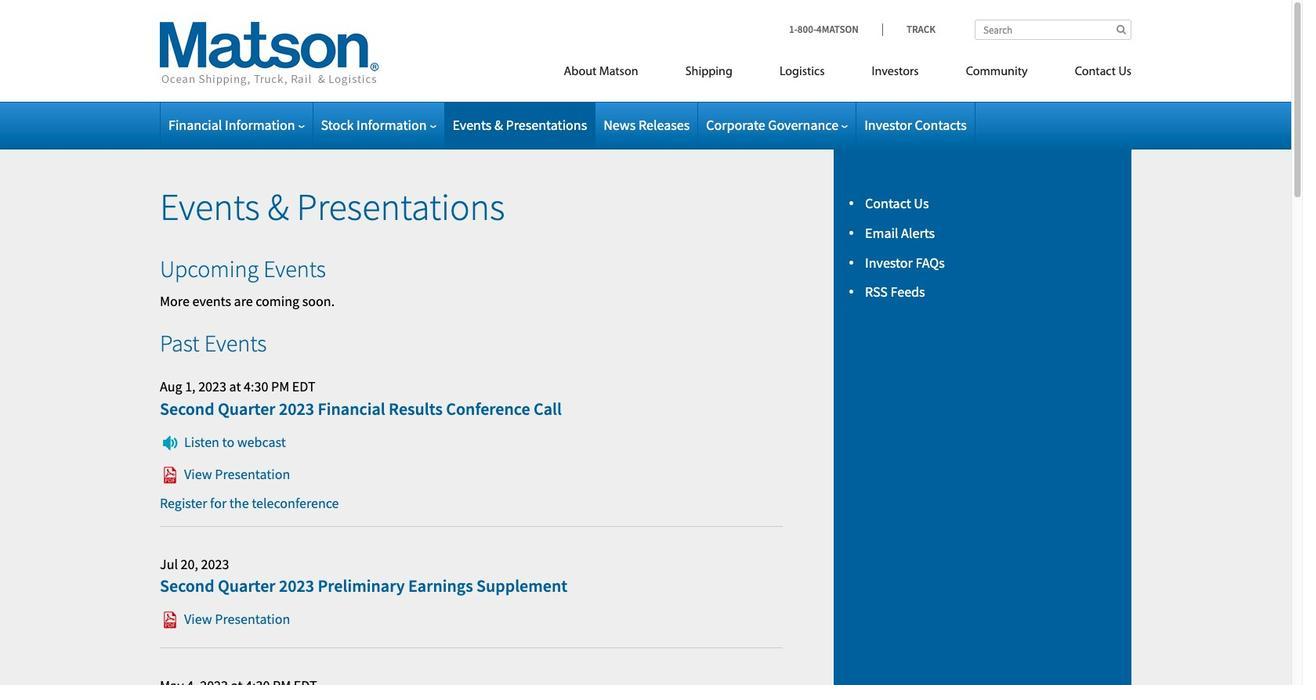Task type: vqa. For each thing, say whether or not it's contained in the screenshot.
Contact Us
yes



Task type: describe. For each thing, give the bounding box(es) containing it.
1-800-4matson
[[789, 23, 859, 36]]

register for the teleconference
[[160, 494, 339, 512]]

community
[[966, 66, 1028, 78]]

Search search field
[[975, 20, 1132, 40]]

0 horizontal spatial contact us
[[865, 194, 929, 212]]

stock information
[[321, 116, 427, 134]]

1 horizontal spatial &
[[495, 116, 503, 134]]

upcoming
[[160, 254, 259, 283]]

logistics
[[780, 66, 825, 78]]

contact us inside top menu navigation
[[1075, 66, 1132, 78]]

aug
[[160, 378, 182, 396]]

quarter inside aug 1, 2023 at 4:30 pm edt second quarter 2023 financial results conference call
[[218, 398, 276, 420]]

view for view presentation link inside second quarter 2023 preliminary earnings supplement article
[[184, 611, 212, 629]]

about matson link
[[541, 58, 662, 90]]

second quarter 2023 preliminary earnings supplement link
[[160, 576, 568, 598]]

edt
[[292, 378, 316, 396]]

news releases
[[604, 116, 690, 134]]

shipping
[[686, 66, 733, 78]]

quarter inside jul 20, 2023 second quarter 2023 preliminary earnings supplement
[[218, 576, 276, 598]]

rss feeds link
[[865, 283, 925, 301]]

investor faqs link
[[865, 254, 945, 272]]

investors
[[872, 66, 919, 78]]

conference
[[446, 398, 530, 420]]

0 horizontal spatial contact
[[865, 194, 911, 212]]

1,
[[185, 378, 196, 396]]

view presentation inside second quarter 2023 financial results conference call article
[[184, 466, 290, 484]]

second inside jul 20, 2023 second quarter 2023 preliminary earnings supplement
[[160, 576, 214, 598]]

email
[[865, 224, 899, 242]]

for
[[210, 494, 227, 512]]

1 view presentation link from the top
[[160, 466, 290, 484]]

second quarter 2023 financial results conference call link
[[160, 398, 562, 420]]

contact inside top menu navigation
[[1075, 66, 1116, 78]]

investor for investor contacts
[[865, 116, 912, 134]]

search image
[[1117, 24, 1126, 34]]

second inside aug 1, 2023 at 4:30 pm edt second quarter 2023 financial results conference call
[[160, 398, 214, 420]]

track
[[907, 23, 936, 36]]

investors link
[[849, 58, 943, 90]]

0 vertical spatial financial
[[169, 116, 222, 134]]

teleconference
[[252, 494, 339, 512]]

earnings
[[408, 576, 473, 598]]

soon.
[[302, 292, 335, 310]]

about
[[564, 66, 597, 78]]

1-800-4matson link
[[789, 23, 883, 36]]

corporate governance
[[707, 116, 839, 134]]

stock information link
[[321, 116, 436, 134]]

1 vertical spatial &
[[268, 183, 289, 230]]

events
[[192, 292, 231, 310]]

presentation for second view presentation link from the bottom
[[215, 466, 290, 484]]

alerts
[[902, 224, 935, 242]]

logistics link
[[756, 58, 849, 90]]

corporate governance link
[[707, 116, 848, 134]]

about matson
[[564, 66, 639, 78]]

1-
[[789, 23, 798, 36]]

2023 left preliminary at the bottom of the page
[[279, 576, 314, 598]]

second quarter 2023 preliminary earnings supplement article
[[160, 543, 783, 649]]

shipping link
[[662, 58, 756, 90]]

to
[[222, 433, 235, 451]]

0 horizontal spatial contact us link
[[865, 194, 929, 212]]

rss feeds
[[865, 283, 925, 301]]

results
[[389, 398, 443, 420]]

20,
[[181, 555, 198, 573]]



Task type: locate. For each thing, give the bounding box(es) containing it.
0 vertical spatial events & presentations
[[453, 116, 587, 134]]

call
[[534, 398, 562, 420]]

jul 20, 2023 second quarter 2023 preliminary earnings supplement
[[160, 555, 568, 598]]

second
[[160, 398, 214, 420], [160, 576, 214, 598]]

past events
[[160, 329, 267, 359]]

2023 right 1,
[[198, 378, 227, 396]]

information right the stock at left top
[[357, 116, 427, 134]]

us up alerts
[[914, 194, 929, 212]]

investor for investor faqs
[[865, 254, 913, 272]]

0 horizontal spatial presentations
[[297, 183, 505, 230]]

1 second from the top
[[160, 398, 214, 420]]

email alerts link
[[865, 224, 935, 242]]

view presentation inside second quarter 2023 preliminary earnings supplement article
[[184, 611, 290, 629]]

0 vertical spatial quarter
[[218, 398, 276, 420]]

aug 1, 2023 at 4:30 pm edt second quarter 2023 financial results conference call
[[160, 378, 562, 420]]

1 vertical spatial investor
[[865, 254, 913, 272]]

investor contacts
[[865, 116, 967, 134]]

1 vertical spatial presentation
[[215, 611, 290, 629]]

1 vertical spatial contact us
[[865, 194, 929, 212]]

2023
[[198, 378, 227, 396], [279, 398, 314, 420], [201, 555, 229, 573], [279, 576, 314, 598]]

view presentation link up "for"
[[160, 466, 290, 484]]

corporate
[[707, 116, 766, 134]]

track link
[[883, 23, 936, 36]]

view inside second quarter 2023 financial results conference call article
[[184, 466, 212, 484]]

0 vertical spatial investor
[[865, 116, 912, 134]]

1 view presentation from the top
[[184, 466, 290, 484]]

investor up rss feeds
[[865, 254, 913, 272]]

the
[[229, 494, 249, 512]]

presentation
[[215, 466, 290, 484], [215, 611, 290, 629]]

community link
[[943, 58, 1052, 90]]

contact
[[1075, 66, 1116, 78], [865, 194, 911, 212]]

preliminary
[[318, 576, 405, 598]]

contact down search search field
[[1075, 66, 1116, 78]]

view presentation link down 20,
[[160, 611, 290, 629]]

0 vertical spatial second
[[160, 398, 214, 420]]

1 horizontal spatial contact us
[[1075, 66, 1132, 78]]

investor faqs
[[865, 254, 945, 272]]

matson
[[599, 66, 639, 78]]

events & presentations
[[453, 116, 587, 134], [160, 183, 505, 230]]

contact us down search image
[[1075, 66, 1132, 78]]

view presentation up the
[[184, 466, 290, 484]]

0 vertical spatial view
[[184, 466, 212, 484]]

are
[[234, 292, 253, 310]]

0 horizontal spatial information
[[225, 116, 295, 134]]

investor down investors link
[[865, 116, 912, 134]]

matson image
[[160, 22, 379, 86]]

contact us link down search image
[[1052, 58, 1132, 90]]

events
[[453, 116, 492, 134], [160, 183, 260, 230], [263, 254, 326, 283], [204, 329, 267, 359]]

0 vertical spatial contact us link
[[1052, 58, 1132, 90]]

presentation for view presentation link inside second quarter 2023 preliminary earnings supplement article
[[215, 611, 290, 629]]

contact us up email alerts
[[865, 194, 929, 212]]

governance
[[768, 116, 839, 134]]

jul
[[160, 555, 178, 573]]

upcoming  events
[[160, 254, 326, 283]]

view presentation link
[[160, 466, 290, 484], [160, 611, 290, 629]]

2 quarter from the top
[[218, 576, 276, 598]]

presentation inside second quarter 2023 preliminary earnings supplement article
[[215, 611, 290, 629]]

1 horizontal spatial us
[[1119, 66, 1132, 78]]

0 vertical spatial &
[[495, 116, 503, 134]]

financial
[[169, 116, 222, 134], [318, 398, 385, 420]]

None search field
[[975, 20, 1132, 40]]

4matson
[[817, 23, 859, 36]]

1 vertical spatial us
[[914, 194, 929, 212]]

0 horizontal spatial &
[[268, 183, 289, 230]]

1 vertical spatial second
[[160, 576, 214, 598]]

view up register
[[184, 466, 212, 484]]

email alerts
[[865, 224, 935, 242]]

1 vertical spatial contact us link
[[865, 194, 929, 212]]

1 information from the left
[[225, 116, 295, 134]]

view presentation
[[184, 466, 290, 484], [184, 611, 290, 629]]

listen to webcast
[[184, 433, 286, 451]]

0 vertical spatial contact us
[[1075, 66, 1132, 78]]

1 horizontal spatial information
[[357, 116, 427, 134]]

1 horizontal spatial financial
[[318, 398, 385, 420]]

view presentation link inside second quarter 2023 preliminary earnings supplement article
[[160, 611, 290, 629]]

quarter
[[218, 398, 276, 420], [218, 576, 276, 598]]

0 vertical spatial view presentation link
[[160, 466, 290, 484]]

1 view from the top
[[184, 466, 212, 484]]

news releases link
[[604, 116, 690, 134]]

1 vertical spatial view presentation
[[184, 611, 290, 629]]

presentations
[[506, 116, 587, 134], [297, 183, 505, 230]]

0 vertical spatial contact
[[1075, 66, 1116, 78]]

contacts
[[915, 116, 967, 134]]

2023 down "edt" on the left bottom of the page
[[279, 398, 314, 420]]

us down search image
[[1119, 66, 1132, 78]]

events & presentations link
[[453, 116, 587, 134]]

4:30
[[244, 378, 268, 396]]

0 vertical spatial presentations
[[506, 116, 587, 134]]

2 view presentation from the top
[[184, 611, 290, 629]]

faqs
[[916, 254, 945, 272]]

contact us link up email alerts
[[865, 194, 929, 212]]

view
[[184, 466, 212, 484], [184, 611, 212, 629]]

presentation inside second quarter 2023 financial results conference call article
[[215, 466, 290, 484]]

information for stock information
[[357, 116, 427, 134]]

1 horizontal spatial contact
[[1075, 66, 1116, 78]]

register
[[160, 494, 207, 512]]

top menu navigation
[[493, 58, 1132, 90]]

releases
[[639, 116, 690, 134]]

1 vertical spatial view presentation link
[[160, 611, 290, 629]]

0 vertical spatial us
[[1119, 66, 1132, 78]]

1 vertical spatial quarter
[[218, 576, 276, 598]]

webcast
[[237, 433, 286, 451]]

1 quarter from the top
[[218, 398, 276, 420]]

financial information
[[169, 116, 295, 134]]

past
[[160, 329, 200, 359]]

listen to webcast link
[[160, 433, 286, 451]]

1 horizontal spatial contact us link
[[1052, 58, 1132, 90]]

2 information from the left
[[357, 116, 427, 134]]

news
[[604, 116, 636, 134]]

2 view from the top
[[184, 611, 212, 629]]

pm
[[271, 378, 289, 396]]

0 vertical spatial view presentation
[[184, 466, 290, 484]]

800-
[[798, 23, 817, 36]]

second down 20,
[[160, 576, 214, 598]]

view down 20,
[[184, 611, 212, 629]]

1 vertical spatial view
[[184, 611, 212, 629]]

supplement
[[477, 576, 568, 598]]

2 presentation from the top
[[215, 611, 290, 629]]

register for the teleconference link
[[160, 494, 339, 512]]

information for financial information
[[225, 116, 295, 134]]

1 vertical spatial contact
[[865, 194, 911, 212]]

us inside top menu navigation
[[1119, 66, 1132, 78]]

financial inside aug 1, 2023 at 4:30 pm edt second quarter 2023 financial results conference call
[[318, 398, 385, 420]]

contact us link
[[1052, 58, 1132, 90], [865, 194, 929, 212]]

more events are coming soon.
[[160, 292, 335, 310]]

view for second view presentation link from the bottom
[[184, 466, 212, 484]]

view presentation down 20,
[[184, 611, 290, 629]]

feeds
[[891, 283, 925, 301]]

1 vertical spatial financial
[[318, 398, 385, 420]]

second quarter 2023 financial results conference call article
[[160, 366, 783, 527]]

coming
[[256, 292, 300, 310]]

investor
[[865, 116, 912, 134], [865, 254, 913, 272]]

stock
[[321, 116, 354, 134]]

0 horizontal spatial us
[[914, 194, 929, 212]]

2023 right 20,
[[201, 555, 229, 573]]

financial information link
[[169, 116, 305, 134]]

2 second from the top
[[160, 576, 214, 598]]

1 presentation from the top
[[215, 466, 290, 484]]

at
[[229, 378, 241, 396]]

more
[[160, 292, 190, 310]]

contact up email
[[865, 194, 911, 212]]

1 horizontal spatial presentations
[[506, 116, 587, 134]]

information
[[225, 116, 295, 134], [357, 116, 427, 134]]

listen
[[184, 433, 219, 451]]

1 vertical spatial presentations
[[297, 183, 505, 230]]

us
[[1119, 66, 1132, 78], [914, 194, 929, 212]]

information down matson image in the left of the page
[[225, 116, 295, 134]]

rss
[[865, 283, 888, 301]]

&
[[495, 116, 503, 134], [268, 183, 289, 230]]

1 vertical spatial events & presentations
[[160, 183, 505, 230]]

2 view presentation link from the top
[[160, 611, 290, 629]]

investor contacts link
[[865, 116, 967, 134]]

view inside second quarter 2023 preliminary earnings supplement article
[[184, 611, 212, 629]]

0 vertical spatial presentation
[[215, 466, 290, 484]]

second down 1,
[[160, 398, 214, 420]]

0 horizontal spatial financial
[[169, 116, 222, 134]]



